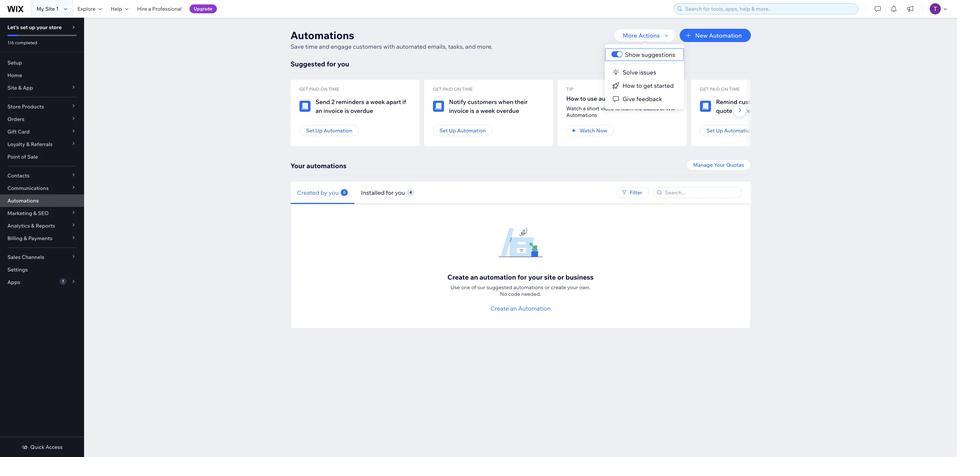 Task type: describe. For each thing, give the bounding box(es) containing it.
create an automation button
[[491, 304, 551, 313]]

get for remind customers their price quote expires in 1 week
[[700, 86, 709, 92]]

get paid on time for send 2 reminders a week apart if an invoice is overdue
[[299, 86, 339, 92]]

marketing & seo
[[7, 210, 49, 217]]

customers inside 'automations save time and engage customers with automated emails, tasks, and more.'
[[353, 43, 382, 50]]

1 inside sidebar element
[[62, 279, 64, 284]]

manage your quotas
[[693, 162, 744, 168]]

customers for remind
[[739, 98, 768, 106]]

0 vertical spatial or
[[558, 273, 564, 282]]

price
[[784, 98, 798, 106]]

menu containing show suggestions
[[605, 48, 684, 106]]

set up automation button for remind customers their price quote expires in 1 week
[[700, 125, 760, 136]]

your inside sidebar element
[[37, 24, 48, 31]]

4
[[410, 190, 412, 195]]

time
[[305, 43, 318, 50]]

give feedback button
[[605, 92, 684, 106]]

analytics & reports button
[[0, 220, 84, 232]]

access
[[46, 444, 63, 450]]

you for created by you
[[329, 189, 339, 196]]

created by you
[[297, 189, 339, 196]]

gift card
[[7, 128, 30, 135]]

1 horizontal spatial your
[[528, 273, 543, 282]]

of inside tip how to use automations watch a short video to learn the basics of wix automations
[[660, 105, 665, 112]]

& for analytics
[[31, 222, 35, 229]]

1 your from the left
[[291, 162, 305, 170]]

category image for send
[[299, 101, 310, 112]]

quick
[[30, 444, 45, 450]]

how inside tip how to use automations watch a short video to learn the basics of wix automations
[[567, 95, 579, 102]]

more actions button
[[614, 29, 676, 42]]

an for automation
[[510, 305, 517, 312]]

automations inside tip how to use automations watch a short video to learn the basics of wix automations
[[567, 112, 597, 118]]

explore
[[77, 6, 96, 12]]

reminders
[[336, 98, 364, 106]]

create for automation
[[448, 273, 469, 282]]

setup
[[7, 59, 22, 66]]

loyalty
[[7, 141, 25, 148]]

automations for automations
[[7, 197, 39, 204]]

created
[[297, 189, 319, 196]]

time for notify
[[462, 86, 473, 92]]

your inside manage your quotas button
[[714, 162, 725, 168]]

up for notify customers when their invoice is a week overdue
[[449, 127, 456, 134]]

remind
[[716, 98, 738, 106]]

if
[[403, 98, 406, 106]]

referrals
[[31, 141, 53, 148]]

sidebar element
[[0, 18, 84, 457]]

on for remind
[[721, 86, 728, 92]]

use
[[451, 284, 460, 291]]

paid for remind
[[710, 86, 720, 92]]

more actions
[[623, 32, 660, 39]]

time for remind
[[729, 86, 740, 92]]

get paid on time for remind customers their price quote expires in 1 week
[[700, 86, 740, 92]]

automation
[[480, 273, 516, 282]]

tip
[[567, 86, 573, 92]]

automations inside create an automation for your site or business use one of our suggested automations or create your own. no code needed.
[[514, 284, 544, 291]]

with
[[383, 43, 395, 50]]

billing & payments
[[7, 235, 52, 242]]

1 vertical spatial automations
[[307, 162, 347, 170]]

create an automation for your site or business use one of our suggested automations or create your own. no code needed.
[[448, 273, 594, 297]]

sales
[[7, 254, 21, 260]]

automation for remind customers their price quote expires in 1 week
[[724, 127, 753, 134]]

0
[[343, 190, 346, 195]]

to inside button
[[637, 82, 642, 89]]

up for remind customers their price quote expires in 1 week
[[716, 127, 723, 134]]

help button
[[106, 0, 133, 18]]

marketing & seo button
[[0, 207, 84, 220]]

suggested
[[291, 60, 325, 68]]

week inside remind customers their price quote expires in 1 week
[[766, 107, 781, 114]]

invoice inside notify customers when their invoice is a week overdue
[[449, 107, 469, 114]]

set
[[20, 24, 28, 31]]

invoice inside send 2 reminders a week apart if an invoice is overdue
[[324, 107, 343, 114]]

communications button
[[0, 182, 84, 194]]

orders
[[7, 116, 24, 122]]

of inside the point of sale link
[[21, 153, 26, 160]]

store
[[7, 103, 21, 110]]

automations save time and engage customers with automated emails, tasks, and more.
[[291, 29, 493, 50]]

loyalty & referrals button
[[0, 138, 84, 151]]

get for notify customers when their invoice is a week overdue
[[433, 86, 442, 92]]

an for automation
[[470, 273, 478, 282]]

create an automation
[[491, 305, 551, 312]]

new automation button
[[680, 29, 751, 42]]

new
[[695, 32, 708, 39]]

how to get started button
[[605, 79, 684, 92]]

analytics & reports
[[7, 222, 55, 229]]

overdue inside notify customers when their invoice is a week overdue
[[497, 107, 519, 114]]

installed for you
[[361, 189, 405, 196]]

for inside create an automation for your site or business use one of our suggested automations or create your own. no code needed.
[[518, 273, 527, 282]]

2 vertical spatial your
[[567, 284, 578, 291]]

engage
[[331, 43, 352, 50]]

app
[[23, 84, 33, 91]]

set up automation for remind customers their price quote expires in 1 week
[[707, 127, 753, 134]]

site
[[544, 273, 556, 282]]

their inside remind customers their price quote expires in 1 week
[[770, 98, 783, 106]]

watch now
[[580, 127, 608, 134]]

hire
[[137, 6, 147, 12]]

billing
[[7, 235, 23, 242]]

create
[[551, 284, 566, 291]]

quote
[[716, 107, 733, 114]]

for for installed
[[386, 189, 394, 196]]

hire a professional link
[[133, 0, 186, 18]]

Search for tools, apps, help & more... field
[[683, 4, 856, 14]]

suggested for you
[[291, 60, 349, 68]]

feedback
[[637, 95, 662, 103]]

code
[[508, 291, 520, 297]]

1 horizontal spatial site
[[45, 6, 55, 12]]

communications
[[7, 185, 49, 191]]

automation for send 2 reminders a week apart if an invoice is overdue
[[324, 127, 352, 134]]

overdue inside send 2 reminders a week apart if an invoice is overdue
[[350, 107, 373, 114]]

for for suggested
[[327, 60, 336, 68]]

apps
[[7, 279, 20, 286]]

notify customers when their invoice is a week overdue
[[449, 98, 528, 114]]

send 2 reminders a week apart if an invoice is overdue
[[316, 98, 406, 114]]

a inside tip how to use automations watch a short video to learn the basics of wix automations
[[583, 105, 586, 112]]

1 and from the left
[[319, 43, 329, 50]]

get for send 2 reminders a week apart if an invoice is overdue
[[299, 86, 308, 92]]

suggested
[[487, 284, 512, 291]]

0 horizontal spatial to
[[580, 95, 586, 102]]

manage your quotas button
[[687, 159, 751, 170]]

set up automation button for send 2 reminders a week apart if an invoice is overdue
[[299, 125, 359, 136]]

set for send 2 reminders a week apart if an invoice is overdue
[[306, 127, 314, 134]]

you for installed for you
[[395, 189, 405, 196]]

automated
[[396, 43, 427, 50]]

up
[[29, 24, 35, 31]]

card
[[18, 128, 30, 135]]

an inside send 2 reminders a week apart if an invoice is overdue
[[316, 107, 322, 114]]

tip how to use automations watch a short video to learn the basics of wix automations
[[567, 86, 675, 118]]

their inside notify customers when their invoice is a week overdue
[[515, 98, 528, 106]]



Task type: vqa. For each thing, say whether or not it's contained in the screenshot.
card
yes



Task type: locate. For each thing, give the bounding box(es) containing it.
0 horizontal spatial week
[[370, 98, 385, 106]]

0 vertical spatial of
[[660, 105, 665, 112]]

overdue down when
[[497, 107, 519, 114]]

0 horizontal spatial site
[[7, 84, 17, 91]]

0 horizontal spatial on
[[321, 86, 328, 92]]

automation down expires at the top of the page
[[724, 127, 753, 134]]

create down no
[[491, 305, 509, 312]]

2 is from the left
[[470, 107, 475, 114]]

2 get from the left
[[433, 86, 442, 92]]

your left own.
[[567, 284, 578, 291]]

1 horizontal spatial set up automation button
[[433, 125, 493, 136]]

how up give
[[623, 82, 635, 89]]

1 horizontal spatial how
[[623, 82, 635, 89]]

customers for notify
[[468, 98, 497, 106]]

0 horizontal spatial time
[[329, 86, 339, 92]]

1 horizontal spatial 1
[[62, 279, 64, 284]]

no
[[500, 291, 507, 297]]

1 time from the left
[[329, 86, 339, 92]]

2 vertical spatial automations
[[7, 197, 39, 204]]

an up our
[[470, 273, 478, 282]]

0 horizontal spatial automations
[[307, 162, 347, 170]]

time up 2
[[329, 86, 339, 92]]

2 horizontal spatial for
[[518, 273, 527, 282]]

automations up video
[[599, 95, 634, 102]]

video
[[601, 105, 614, 112]]

0 horizontal spatial invoice
[[324, 107, 343, 114]]

save
[[291, 43, 304, 50]]

contacts button
[[0, 169, 84, 182]]

paid for send
[[309, 86, 320, 92]]

0 horizontal spatial get
[[299, 86, 308, 92]]

1 paid from the left
[[309, 86, 320, 92]]

a
[[148, 6, 151, 12], [366, 98, 369, 106], [583, 105, 586, 112], [476, 107, 479, 114]]

2 your from the left
[[714, 162, 725, 168]]

3 get paid on time from the left
[[700, 86, 740, 92]]

week inside notify customers when their invoice is a week overdue
[[481, 107, 495, 114]]

2 vertical spatial to
[[615, 105, 620, 112]]

list containing how to use automations
[[291, 80, 820, 146]]

automations inside tip how to use automations watch a short video to learn the basics of wix automations
[[599, 95, 634, 102]]

and left more.
[[465, 43, 476, 50]]

a inside notify customers when their invoice is a week overdue
[[476, 107, 479, 114]]

1 up from the left
[[316, 127, 323, 134]]

more
[[623, 32, 638, 39]]

1 get paid on time from the left
[[299, 86, 339, 92]]

set up automation button down notify
[[433, 125, 493, 136]]

settings
[[7, 266, 28, 273]]

setup link
[[0, 56, 84, 69]]

0 vertical spatial for
[[327, 60, 336, 68]]

2 horizontal spatial customers
[[739, 98, 768, 106]]

paid
[[309, 86, 320, 92], [443, 86, 453, 92], [710, 86, 720, 92]]

emails,
[[428, 43, 447, 50]]

2 on from the left
[[454, 86, 461, 92]]

get paid on time
[[299, 86, 339, 92], [433, 86, 473, 92], [700, 86, 740, 92]]

0 horizontal spatial paid
[[309, 86, 320, 92]]

0 horizontal spatial of
[[21, 153, 26, 160]]

& left seo
[[33, 210, 37, 217]]

2 set up automation from the left
[[440, 127, 486, 134]]

0 horizontal spatial up
[[316, 127, 323, 134]]

automations for automations save time and engage customers with automated emails, tasks, and more.
[[291, 29, 354, 42]]

tab list
[[291, 181, 524, 204]]

0 vertical spatial to
[[637, 82, 642, 89]]

invoice down 2
[[324, 107, 343, 114]]

1 horizontal spatial automations
[[291, 29, 354, 42]]

category image
[[299, 101, 310, 112], [433, 101, 444, 112]]

their left price
[[770, 98, 783, 106]]

2 get paid on time from the left
[[433, 86, 473, 92]]

create for automation
[[491, 305, 509, 312]]

get paid on time up notify
[[433, 86, 473, 92]]

2 horizontal spatial your
[[567, 284, 578, 291]]

tab list containing created by you
[[291, 181, 524, 204]]

0 horizontal spatial create
[[448, 273, 469, 282]]

1 horizontal spatial set
[[440, 127, 448, 134]]

2 horizontal spatial 1
[[762, 107, 765, 114]]

1 category image from the left
[[299, 101, 310, 112]]

2 horizontal spatial on
[[721, 86, 728, 92]]

automations up watch now button
[[567, 112, 597, 118]]

1 horizontal spatial time
[[462, 86, 473, 92]]

automations up create an automation
[[514, 284, 544, 291]]

2 horizontal spatial week
[[766, 107, 781, 114]]

of left wix
[[660, 105, 665, 112]]

set up automation button down 2
[[299, 125, 359, 136]]

2 horizontal spatial set up automation button
[[700, 125, 760, 136]]

you for suggested for you
[[338, 60, 349, 68]]

set up automation down 2
[[306, 127, 352, 134]]

set up automation
[[306, 127, 352, 134], [440, 127, 486, 134], [707, 127, 753, 134]]

1 horizontal spatial get
[[433, 86, 442, 92]]

1 horizontal spatial overdue
[[497, 107, 519, 114]]

own.
[[579, 284, 591, 291]]

& for marketing
[[33, 210, 37, 217]]

2 invoice from the left
[[449, 107, 469, 114]]

1 horizontal spatial create
[[491, 305, 509, 312]]

2 overdue from the left
[[497, 107, 519, 114]]

1 horizontal spatial for
[[386, 189, 394, 196]]

& inside 'dropdown button'
[[24, 235, 27, 242]]

set up automation for send 2 reminders a week apart if an invoice is overdue
[[306, 127, 352, 134]]

1 inside remind customers their price quote expires in 1 week
[[762, 107, 765, 114]]

customers
[[353, 43, 382, 50], [468, 98, 497, 106], [739, 98, 768, 106]]

filter
[[630, 189, 643, 196]]

1 vertical spatial site
[[7, 84, 17, 91]]

sales channels
[[7, 254, 44, 260]]

0 horizontal spatial overdue
[[350, 107, 373, 114]]

2 horizontal spatial to
[[637, 82, 642, 89]]

1 horizontal spatial your
[[714, 162, 725, 168]]

on for notify
[[454, 86, 461, 92]]

give feedback
[[623, 95, 662, 103]]

tasks,
[[448, 43, 464, 50]]

up
[[316, 127, 323, 134], [449, 127, 456, 134], [716, 127, 723, 134]]

send
[[316, 98, 330, 106]]

2 vertical spatial an
[[510, 305, 517, 312]]

& left app at the top of the page
[[18, 84, 22, 91]]

set up automation button for notify customers when their invoice is a week overdue
[[433, 125, 493, 136]]

show suggestions button
[[605, 48, 684, 61]]

automation down 2
[[324, 127, 352, 134]]

get paid on time for notify customers when their invoice is a week overdue
[[433, 86, 473, 92]]

up down notify
[[449, 127, 456, 134]]

or down site
[[545, 284, 550, 291]]

1 vertical spatial your
[[528, 273, 543, 282]]

notify
[[449, 98, 466, 106]]

0 horizontal spatial an
[[316, 107, 322, 114]]

3 get from the left
[[700, 86, 709, 92]]

2 horizontal spatial set up automation
[[707, 127, 753, 134]]

watch
[[567, 105, 582, 112], [580, 127, 595, 134]]

0 horizontal spatial automations
[[7, 197, 39, 204]]

paid up send
[[309, 86, 320, 92]]

automation down notify customers when their invoice is a week overdue
[[457, 127, 486, 134]]

0 horizontal spatial their
[[515, 98, 528, 106]]

2 horizontal spatial an
[[510, 305, 517, 312]]

1 vertical spatial to
[[580, 95, 586, 102]]

1 set up automation button from the left
[[299, 125, 359, 136]]

on up notify
[[454, 86, 461, 92]]

2 horizontal spatial time
[[729, 86, 740, 92]]

to left learn
[[615, 105, 620, 112]]

0 horizontal spatial and
[[319, 43, 329, 50]]

and right time in the top left of the page
[[319, 43, 329, 50]]

1 invoice from the left
[[324, 107, 343, 114]]

your left site
[[528, 273, 543, 282]]

0 horizontal spatial your
[[37, 24, 48, 31]]

2 category image from the left
[[433, 101, 444, 112]]

time up notify
[[462, 86, 473, 92]]

automations up by
[[307, 162, 347, 170]]

suggestions
[[642, 51, 675, 58]]

1 horizontal spatial an
[[470, 273, 478, 282]]

set up automation button down the 'quote'
[[700, 125, 760, 136]]

needed.
[[522, 291, 541, 297]]

home
[[7, 72, 22, 79]]

channels
[[22, 254, 44, 260]]

apart
[[386, 98, 401, 106]]

time for send
[[329, 86, 339, 92]]

0 vertical spatial 1
[[56, 6, 59, 12]]

an inside create an automation button
[[510, 305, 517, 312]]

to left the 'use'
[[580, 95, 586, 102]]

customers inside notify customers when their invoice is a week overdue
[[468, 98, 497, 106]]

to
[[637, 82, 642, 89], [580, 95, 586, 102], [615, 105, 620, 112]]

1 horizontal spatial their
[[770, 98, 783, 106]]

2 up from the left
[[449, 127, 456, 134]]

invoice down notify
[[449, 107, 469, 114]]

1 vertical spatial of
[[21, 153, 26, 160]]

1 on from the left
[[321, 86, 328, 92]]

site down home
[[7, 84, 17, 91]]

0 horizontal spatial get paid on time
[[299, 86, 339, 92]]

issues
[[639, 69, 657, 76]]

1 horizontal spatial of
[[471, 284, 476, 291]]

site right 'my'
[[45, 6, 55, 12]]

customers left when
[[468, 98, 497, 106]]

set up automation down the 'quote'
[[707, 127, 753, 134]]

0 horizontal spatial set up automation
[[306, 127, 352, 134]]

is inside notify customers when their invoice is a week overdue
[[470, 107, 475, 114]]

3 up from the left
[[716, 127, 723, 134]]

create inside create an automation for your site or business use one of our suggested automations or create your own. no code needed.
[[448, 273, 469, 282]]

& for billing
[[24, 235, 27, 242]]

0 vertical spatial automations
[[599, 95, 634, 102]]

3 paid from the left
[[710, 86, 720, 92]]

watch inside watch now button
[[580, 127, 595, 134]]

on
[[321, 86, 328, 92], [454, 86, 461, 92], [721, 86, 728, 92]]

& right billing
[[24, 235, 27, 242]]

0 vertical spatial your
[[37, 24, 48, 31]]

1 horizontal spatial set up automation
[[440, 127, 486, 134]]

2 paid from the left
[[443, 86, 453, 92]]

overdue
[[350, 107, 373, 114], [497, 107, 519, 114]]

2 vertical spatial automations
[[514, 284, 544, 291]]

2
[[332, 98, 335, 106]]

automations up 'marketing'
[[7, 197, 39, 204]]

category image for notify
[[433, 101, 444, 112]]

1 right "in"
[[762, 107, 765, 114]]

one
[[461, 284, 470, 291]]

on up send
[[321, 86, 328, 92]]

& right the "loyalty"
[[26, 141, 30, 148]]

started
[[654, 82, 674, 89]]

automation down needed.
[[518, 305, 551, 312]]

overdue down reminders
[[350, 107, 373, 114]]

for
[[327, 60, 336, 68], [386, 189, 394, 196], [518, 273, 527, 282]]

your
[[37, 24, 48, 31], [528, 273, 543, 282], [567, 284, 578, 291]]

0 vertical spatial automations
[[291, 29, 354, 42]]

0 horizontal spatial 1
[[56, 6, 59, 12]]

how to get started
[[623, 82, 674, 89]]

customers up "in"
[[739, 98, 768, 106]]

customers inside remind customers their price quote expires in 1 week
[[739, 98, 768, 106]]

1 vertical spatial or
[[545, 284, 550, 291]]

set
[[306, 127, 314, 134], [440, 127, 448, 134], [707, 127, 715, 134]]

1 horizontal spatial get paid on time
[[433, 86, 473, 92]]

filter button
[[617, 187, 649, 198]]

you right by
[[329, 189, 339, 196]]

3 set from the left
[[707, 127, 715, 134]]

of left 'sale'
[[21, 153, 26, 160]]

2 their from the left
[[770, 98, 783, 106]]

set up automation for notify customers when their invoice is a week overdue
[[440, 127, 486, 134]]

actions
[[639, 32, 660, 39]]

& inside dropdown button
[[31, 222, 35, 229]]

1 horizontal spatial on
[[454, 86, 461, 92]]

1 horizontal spatial invoice
[[449, 107, 469, 114]]

1 vertical spatial for
[[386, 189, 394, 196]]

up for send 2 reminders a week apart if an invoice is overdue
[[316, 127, 323, 134]]

1 right 'my'
[[56, 6, 59, 12]]

3 on from the left
[[721, 86, 728, 92]]

& for site
[[18, 84, 22, 91]]

1 get from the left
[[299, 86, 308, 92]]

or up create
[[558, 273, 564, 282]]

1/6
[[7, 40, 14, 45]]

when
[[498, 98, 514, 106]]

for right installed
[[386, 189, 394, 196]]

a inside send 2 reminders a week apart if an invoice is overdue
[[366, 98, 369, 106]]

& inside dropdown button
[[33, 210, 37, 217]]

0 horizontal spatial set
[[306, 127, 314, 134]]

your right up
[[37, 24, 48, 31]]

help
[[111, 6, 122, 12]]

1 overdue from the left
[[350, 107, 373, 114]]

1 horizontal spatial automations
[[514, 284, 544, 291]]

short
[[587, 105, 600, 112]]

1 vertical spatial watch
[[580, 127, 595, 134]]

2 time from the left
[[462, 86, 473, 92]]

2 horizontal spatial automations
[[599, 95, 634, 102]]

you down engage
[[338, 60, 349, 68]]

on for send
[[321, 86, 328, 92]]

you left 4
[[395, 189, 405, 196]]

set up automation down notify
[[440, 127, 486, 134]]

3 set up automation from the left
[[707, 127, 753, 134]]

automations up time in the top left of the page
[[291, 29, 354, 42]]

3 set up automation button from the left
[[700, 125, 760, 136]]

paid for notify
[[443, 86, 453, 92]]

new automation
[[695, 32, 742, 39]]

2 horizontal spatial get
[[700, 86, 709, 92]]

2 set up automation button from the left
[[433, 125, 493, 136]]

Search... field
[[663, 187, 740, 198]]

site & app
[[7, 84, 33, 91]]

reports
[[36, 222, 55, 229]]

automations inside 'automations save time and engage customers with automated emails, tasks, and more.'
[[291, 29, 354, 42]]

2 and from the left
[[465, 43, 476, 50]]

manage
[[693, 162, 713, 168]]

1 vertical spatial an
[[470, 273, 478, 282]]

our
[[477, 284, 486, 291]]

sales channels button
[[0, 251, 84, 263]]

1 set from the left
[[306, 127, 314, 134]]

1 horizontal spatial or
[[558, 273, 564, 282]]

1
[[56, 6, 59, 12], [762, 107, 765, 114], [62, 279, 64, 284]]

remind customers their price quote expires in 1 week
[[716, 98, 798, 114]]

category image
[[700, 101, 711, 112]]

point
[[7, 153, 20, 160]]

0 vertical spatial create
[[448, 273, 469, 282]]

use
[[588, 95, 597, 102]]

my site 1
[[37, 6, 59, 12]]

customers left the with
[[353, 43, 382, 50]]

create
[[448, 273, 469, 282], [491, 305, 509, 312]]

& left reports
[[31, 222, 35, 229]]

0 horizontal spatial for
[[327, 60, 336, 68]]

watch now button
[[567, 125, 614, 136]]

get paid on time up send
[[299, 86, 339, 92]]

of inside create an automation for your site or business use one of our suggested automations or create your own. no code needed.
[[471, 284, 476, 291]]

upgrade button
[[189, 4, 217, 13]]

store
[[49, 24, 62, 31]]

contacts
[[7, 172, 30, 179]]

0 horizontal spatial or
[[545, 284, 550, 291]]

0 vertical spatial watch
[[567, 105, 582, 112]]

completed
[[15, 40, 37, 45]]

category image left send
[[299, 101, 310, 112]]

point of sale
[[7, 153, 38, 160]]

an down code
[[510, 305, 517, 312]]

1 vertical spatial how
[[567, 95, 579, 102]]

let's set up your store
[[7, 24, 62, 31]]

1 horizontal spatial paid
[[443, 86, 453, 92]]

1 is from the left
[[345, 107, 349, 114]]

2 horizontal spatial up
[[716, 127, 723, 134]]

1 set up automation from the left
[[306, 127, 352, 134]]

how inside how to get started button
[[623, 82, 635, 89]]

of left our
[[471, 284, 476, 291]]

your up created
[[291, 162, 305, 170]]

up down the 'quote'
[[716, 127, 723, 134]]

on up remind
[[721, 86, 728, 92]]

1 vertical spatial 1
[[762, 107, 765, 114]]

1 horizontal spatial is
[[470, 107, 475, 114]]

wix
[[666, 105, 675, 112]]

how down tip
[[567, 95, 579, 102]]

0 horizontal spatial is
[[345, 107, 349, 114]]

to left get
[[637, 82, 642, 89]]

& for loyalty
[[26, 141, 30, 148]]

automation for notify customers when their invoice is a week overdue
[[457, 127, 486, 134]]

0 horizontal spatial your
[[291, 162, 305, 170]]

set for remind customers their price quote expires in 1 week
[[707, 127, 715, 134]]

2 horizontal spatial paid
[[710, 86, 720, 92]]

seo
[[38, 210, 49, 217]]

an inside create an automation for your site or business use one of our suggested automations or create your own. no code needed.
[[470, 273, 478, 282]]

site inside popup button
[[7, 84, 17, 91]]

is inside send 2 reminders a week apart if an invoice is overdue
[[345, 107, 349, 114]]

for down engage
[[327, 60, 336, 68]]

in
[[755, 107, 760, 114]]

1 down settings link
[[62, 279, 64, 284]]

basics
[[644, 105, 659, 112]]

3 time from the left
[[729, 86, 740, 92]]

store products
[[7, 103, 44, 110]]

watch left short
[[567, 105, 582, 112]]

create inside button
[[491, 305, 509, 312]]

quotas
[[727, 162, 744, 168]]

point of sale link
[[0, 151, 84, 163]]

get
[[644, 82, 653, 89]]

automation right new
[[709, 32, 742, 39]]

let's
[[7, 24, 19, 31]]

automations inside "link"
[[7, 197, 39, 204]]

0 horizontal spatial customers
[[353, 43, 382, 50]]

up down send
[[316, 127, 323, 134]]

1 horizontal spatial week
[[481, 107, 495, 114]]

paid up notify
[[443, 86, 453, 92]]

menu
[[605, 48, 684, 106]]

1 vertical spatial create
[[491, 305, 509, 312]]

an down send
[[316, 107, 322, 114]]

show suggestions
[[625, 51, 675, 58]]

1 horizontal spatial to
[[615, 105, 620, 112]]

0 horizontal spatial category image
[[299, 101, 310, 112]]

their right when
[[515, 98, 528, 106]]

watch left now
[[580, 127, 595, 134]]

show
[[625, 51, 640, 58]]

create up use
[[448, 273, 469, 282]]

1 their from the left
[[515, 98, 528, 106]]

set for notify customers when their invoice is a week overdue
[[440, 127, 448, 134]]

1 horizontal spatial customers
[[468, 98, 497, 106]]

your left quotas
[[714, 162, 725, 168]]

paid up remind
[[710, 86, 720, 92]]

gift
[[7, 128, 17, 135]]

week inside send 2 reminders a week apart if an invoice is overdue
[[370, 98, 385, 106]]

1 horizontal spatial up
[[449, 127, 456, 134]]

2 set from the left
[[440, 127, 448, 134]]

list
[[291, 80, 820, 146]]

2 horizontal spatial of
[[660, 105, 665, 112]]

get paid on time up remind
[[700, 86, 740, 92]]

time up remind
[[729, 86, 740, 92]]

solve issues
[[623, 69, 657, 76]]

2 horizontal spatial get paid on time
[[700, 86, 740, 92]]

by
[[321, 189, 327, 196]]

category image left notify
[[433, 101, 444, 112]]

1/6 completed
[[7, 40, 37, 45]]

for up code
[[518, 273, 527, 282]]

settings link
[[0, 263, 84, 276]]

watch inside tip how to use automations watch a short video to learn the basics of wix automations
[[567, 105, 582, 112]]



